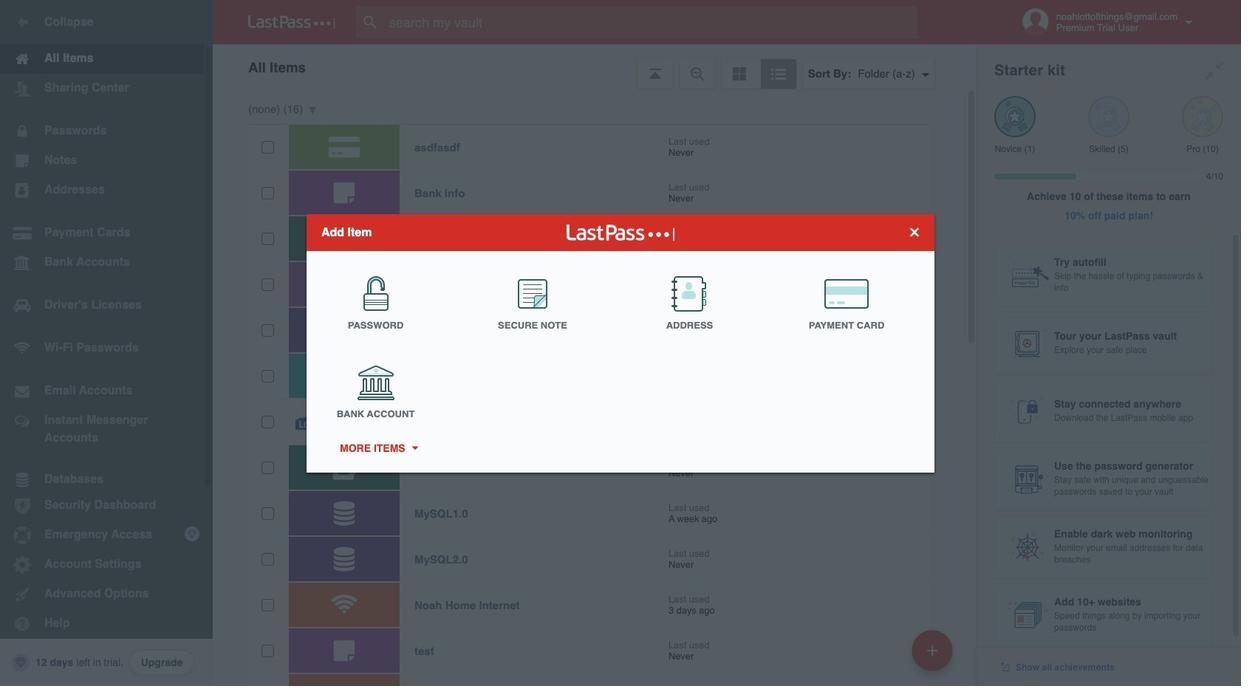 Task type: vqa. For each thing, say whether or not it's contained in the screenshot.
"text field"
no



Task type: describe. For each thing, give the bounding box(es) containing it.
Search search field
[[356, 6, 947, 38]]



Task type: locate. For each thing, give the bounding box(es) containing it.
new item image
[[928, 646, 938, 656]]

caret right image
[[410, 446, 420, 450]]

main navigation navigation
[[0, 0, 213, 687]]

vault options navigation
[[213, 44, 977, 89]]

new item navigation
[[907, 626, 962, 687]]

dialog
[[307, 214, 935, 473]]

lastpass image
[[248, 16, 336, 29]]

search my vault text field
[[356, 6, 947, 38]]



